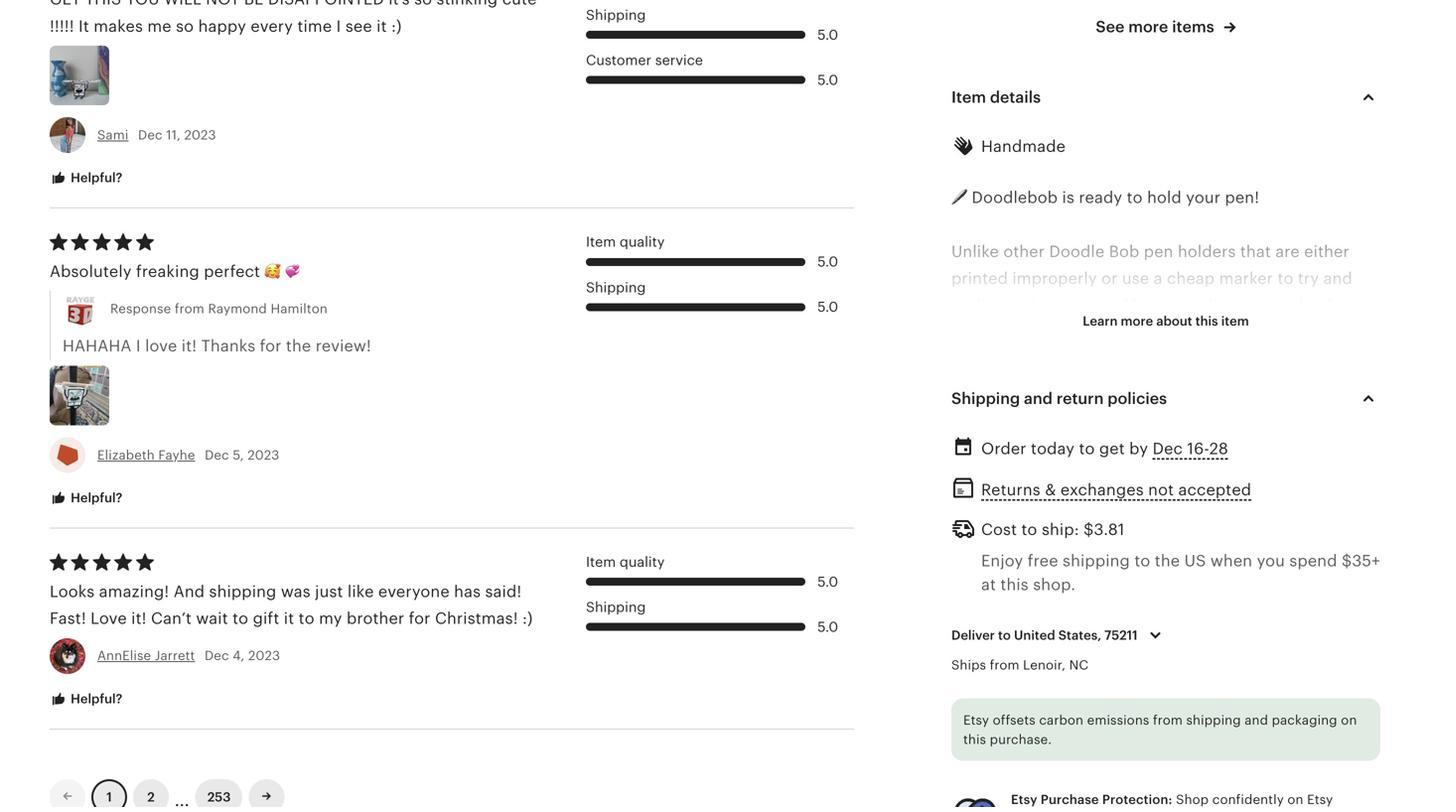 Task type: describe. For each thing, give the bounding box(es) containing it.
for inside "thank you for supporting my small business! it really means a lot to me!"
[[1035, 756, 1057, 774]]

253
[[207, 790, 231, 805]]

:) inside 'looks amazing! and shipping was just like everyone has said! fast! love it! can't wait to gift it to my brother for christmas! :)'
[[523, 610, 533, 628]]

1 vertical spatial 2
[[147, 790, 155, 805]]

happy
[[198, 17, 246, 35]]

🖊️ doodlebob is ready to hold your pen!
[[952, 189, 1260, 207]]

to inside note: since these are 3d printed and this is not a perfect manufacturing process there may be "slight" blemishes or lines. but i do my best to minimize those as much as possible.
[[1231, 675, 1247, 693]]

about
[[1157, 314, 1193, 329]]

exchanges
[[1061, 481, 1144, 499]]

thank you for supporting my small business! it really means a lot to me!
[[952, 756, 1358, 801]]

will
[[164, 0, 202, 8]]

uses
[[1123, 513, 1158, 531]]

3d
[[1098, 378, 1119, 396]]

💞
[[285, 263, 301, 281]]

253 link
[[195, 780, 243, 808]]

most
[[1014, 432, 1053, 450]]

shipping inside the enjoy free shipping to the us when you spend $35+ at this shop.
[[1063, 553, 1131, 570]]

2023 for dec 5, 2023
[[248, 448, 280, 463]]

you inside the magnetic version uses 2 very strong neodymium magnets so you can place it on any magnetic surface like a refrigerator.
[[1046, 540, 1074, 558]]

deliver to united states, 75211
[[952, 628, 1138, 643]]

this
[[85, 0, 121, 8]]

may
[[1242, 648, 1274, 666]]

has
[[454, 583, 481, 601]]

purchase.
[[990, 733, 1052, 748]]

i inside note: since these are 3d printed and this is not a perfect manufacturing process there may be "slight" blemishes or lines. but i do my best to minimize those as much as possible.
[[1131, 675, 1136, 693]]

be inside the unlike other doodle bob pen holders that are either printed improperly or use a cheap marker to try and replicate the cartoon. mine actually is printed to be an accurate representation of the character.
[[1329, 297, 1349, 315]]

for right thanks
[[260, 338, 282, 355]]

see
[[1096, 18, 1125, 36]]

dec left 11,
[[138, 128, 163, 143]]

sami link
[[97, 128, 129, 143]]

when
[[1211, 553, 1253, 570]]

absolutely
[[50, 263, 132, 281]]

and for printed
[[1184, 378, 1213, 396]]

to inside "thank you for supporting my small business! it really means a lot to me!"
[[1045, 783, 1061, 801]]

returns & exchanges not accepted
[[982, 481, 1252, 499]]

note: since these are 3d printed and this is not a perfect manufacturing process there may be "slight" blemishes or lines. but i do my best to minimize those as much as possible.
[[952, 621, 1369, 720]]

character.
[[1192, 324, 1271, 342]]

view details of this review photo by elizabeth fayhe image
[[50, 366, 109, 426]]

returns
[[982, 481, 1041, 499]]

it holds most sizes of pens and pencils perfect for any fan of spongebob.
[[952, 432, 1250, 477]]

actually
[[1166, 297, 1226, 315]]

hold
[[1148, 189, 1182, 207]]

"slight"
[[1302, 648, 1358, 666]]

1 vertical spatial printed
[[1248, 297, 1304, 315]]

magnets
[[952, 540, 1019, 558]]

a inside the unlike other doodle bob pen holders that are either printed improperly or use a cheap marker to try and replicate the cartoon. mine actually is printed to be an accurate representation of the character.
[[1154, 270, 1163, 288]]

fast!
[[50, 610, 86, 628]]

item details
[[952, 89, 1041, 107]]

ship:
[[1042, 521, 1080, 539]]

and for printed
[[1211, 621, 1240, 639]]

my inside 'looks amazing! and shipping was just like everyone has said! fast! love it! can't wait to gift it to my brother for christmas! :)'
[[319, 610, 342, 628]]

business!
[[1224, 756, 1296, 774]]

do
[[1140, 675, 1161, 693]]

item details button
[[934, 74, 1399, 121]]

lenoir,
[[1023, 658, 1066, 673]]

use
[[1123, 270, 1150, 288]]

to right cost at the right of page
[[1022, 521, 1038, 539]]

response
[[110, 302, 171, 317]]

16-
[[1188, 440, 1210, 458]]

11,
[[166, 128, 181, 143]]

it inside the get this you will not be disappointed it's so stinking cute !!!!! it makes me so happy every time i see it :)
[[377, 17, 387, 35]]

cost
[[982, 521, 1017, 539]]

cost to ship: $ 3.81
[[982, 521, 1125, 539]]

unlike other doodle bob pen holders that are either printed improperly or use a cheap marker to try and replicate the cartoon. mine actually is printed to be an accurate representation of the character.
[[952, 243, 1372, 342]]

ships from lenoir, nc
[[952, 658, 1089, 673]]

strong
[[1214, 513, 1264, 531]]

love
[[91, 610, 127, 628]]

free
[[1028, 553, 1059, 570]]

and for shipping
[[1245, 713, 1269, 728]]

can't
[[151, 610, 192, 628]]

a inside note: since these are 3d printed and this is not a perfect manufacturing process there may be "slight" blemishes or lines. but i do my best to minimize those as much as possible.
[[1324, 621, 1333, 639]]

this inside etsy offsets carbon emissions from shipping and packaging on this purchase.
[[964, 733, 987, 748]]

shipping and return policies
[[952, 390, 1168, 408]]

looks
[[50, 583, 95, 601]]

the down 'improperly' on the top of page
[[1024, 297, 1050, 315]]

4 5.0 from the top
[[818, 299, 839, 315]]

a inside "thank you for supporting my small business! it really means a lot to me!"
[[1007, 783, 1016, 801]]

perfect inside note: since these are 3d printed and this is not a perfect manufacturing process there may be "slight" blemishes or lines. but i do my best to minimize those as much as possible.
[[952, 648, 1008, 666]]

any inside it holds most sizes of pens and pencils perfect for any fan of spongebob.
[[1038, 459, 1065, 477]]

bob
[[1109, 243, 1140, 261]]

on inside etsy offsets carbon emissions from shipping and packaging on this purchase.
[[1342, 713, 1358, 728]]

0 vertical spatial magnetic
[[985, 513, 1058, 531]]

2 vertical spatial of
[[1098, 459, 1114, 477]]

any inside the magnetic version uses 2 very strong neodymium magnets so you can place it on any magnetic surface like a refrigerator.
[[1197, 540, 1224, 558]]

bob
[[1046, 378, 1077, 396]]

2023 for dec 4, 2023
[[248, 649, 280, 664]]

spend
[[1290, 553, 1338, 570]]

is inside note: since these are 3d printed and this is not a perfect manufacturing process there may be "slight" blemishes or lines. but i do my best to minimize those as much as possible.
[[1277, 621, 1290, 639]]

perfect
[[952, 459, 1007, 477]]

1
[[107, 790, 112, 805]]

3 helpful? button from the top
[[35, 681, 137, 718]]

best
[[1193, 675, 1226, 693]]

to left try
[[1278, 270, 1294, 288]]

policies
[[1108, 390, 1168, 408]]

0 vertical spatial so
[[414, 0, 432, 8]]

see more items link
[[1096, 16, 1236, 38]]

shipping inside dropdown button
[[952, 390, 1021, 408]]

supporting
[[1061, 756, 1147, 774]]

$35+
[[1342, 553, 1381, 570]]

lines.
[[1055, 675, 1096, 693]]

lot
[[1020, 783, 1041, 801]]

items
[[1173, 18, 1215, 36]]

version
[[1062, 513, 1119, 531]]

from up blemishes
[[990, 658, 1020, 673]]

1 vertical spatial magnetic
[[1228, 540, 1301, 558]]

it inside it holds most sizes of pens and pencils perfect for any fan of spongebob.
[[952, 432, 963, 450]]

hamilton
[[271, 302, 328, 317]]

!!!!!
[[50, 17, 74, 35]]

2 as from the left
[[1021, 702, 1038, 720]]

2 5.0 from the top
[[818, 72, 839, 88]]

2 inside the magnetic version uses 2 very strong neodymium magnets so you can place it on any magnetic surface like a refrigerator.
[[1162, 513, 1172, 531]]

is inside the unlike other doodle bob pen holders that are either printed improperly or use a cheap marker to try and replicate the cartoon. mine actually is printed to be an accurate representation of the character.
[[1231, 297, 1243, 315]]

hahaha i love it! thanks for the review!
[[63, 338, 371, 355]]

helpful? button for customer service
[[35, 160, 137, 197]]

quality for absolutely freaking perfect 🥰 💞
[[620, 234, 665, 250]]

dec up spongebob.
[[1153, 440, 1183, 458]]

i inside the get this you will not be disappointed it's so stinking cute !!!!! it makes me so happy every time i see it :)
[[336, 17, 341, 35]]

item
[[1222, 314, 1250, 329]]

a inside the magnetic version uses 2 very strong neodymium magnets so you can place it on any magnetic surface like a refrigerator.
[[983, 567, 992, 585]]

doodlebob
[[972, 189, 1058, 207]]

item quality for looks amazing! and shipping was just like everyone has said! fast! love it! can't wait to gift it to my brother for christmas! :)
[[586, 554, 665, 570]]

deliver to united states, 75211 button
[[937, 615, 1183, 657]]

3 helpful? from the top
[[68, 692, 123, 707]]

customer service
[[586, 52, 703, 68]]

more for learn
[[1121, 314, 1154, 329]]

of inside the unlike other doodle bob pen holders that are either printed improperly or use a cheap marker to try and replicate the cartoon. mine actually is printed to be an accurate representation of the character.
[[1142, 324, 1158, 342]]

view details of this review photo by sami image
[[50, 46, 109, 105]]

more for see
[[1129, 18, 1169, 36]]

very
[[1176, 513, 1209, 531]]

printed
[[1124, 378, 1180, 396]]

those
[[1325, 675, 1369, 693]]

or inside the unlike other doodle bob pen holders that are either printed improperly or use a cheap marker to try and replicate the cartoon. mine actually is printed to be an accurate representation of the character.
[[1102, 270, 1118, 288]]

there
[[1197, 648, 1237, 666]]

3d
[[1126, 621, 1146, 639]]

the down hamilton
[[286, 338, 311, 355]]

gift
[[253, 610, 280, 628]]

0 horizontal spatial so
[[176, 17, 194, 35]]

from inside etsy offsets carbon emissions from shipping and packaging on this purchase.
[[1153, 713, 1183, 728]]

try
[[1298, 270, 1320, 288]]

review!
[[316, 338, 371, 355]]

it inside "thank you for supporting my small business! it really means a lot to me!"
[[1301, 756, 1311, 774]]

5,
[[233, 448, 244, 463]]



Task type: vqa. For each thing, say whether or not it's contained in the screenshot.
The Midsum Winter Hooded Sweater Blanket Women Oversized Fleece Blanket With Sleeves Large Pocket Warm Thick Tv Hoodie Robe Couple image
no



Task type: locate. For each thing, give the bounding box(es) containing it.
nc
[[1070, 658, 1089, 673]]

unlike
[[952, 243, 999, 261]]

helpful? button for shipping
[[35, 480, 137, 517]]

2 horizontal spatial it
[[1301, 756, 1311, 774]]

0 vertical spatial more
[[1129, 18, 1169, 36]]

made
[[1218, 378, 1261, 396]]

place
[[1111, 540, 1153, 558]]

it right gift
[[284, 610, 294, 628]]

jarrett
[[155, 649, 195, 664]]

etsy offsets carbon emissions from shipping and packaging on this purchase.
[[964, 713, 1358, 748]]

1 horizontal spatial it
[[377, 17, 387, 35]]

said!
[[485, 583, 522, 601]]

spongebob.
[[1118, 459, 1214, 477]]

like inside the magnetic version uses 2 very strong neodymium magnets so you can place it on any magnetic surface like a refrigerator.
[[952, 567, 978, 585]]

2 vertical spatial helpful? button
[[35, 681, 137, 718]]

for inside it holds most sizes of pens and pencils perfect for any fan of spongebob.
[[1012, 459, 1033, 477]]

helpful? down sami
[[68, 170, 123, 185]]

2 vertical spatial it
[[284, 610, 294, 628]]

1 horizontal spatial be
[[1329, 297, 1349, 315]]

are right that
[[1276, 243, 1300, 261]]

elizabeth
[[97, 448, 155, 463]]

everyone
[[378, 583, 450, 601]]

1 item quality from the top
[[586, 234, 665, 250]]

dec left 5,
[[205, 448, 229, 463]]

to down was
[[299, 610, 315, 628]]

0 vertical spatial 2
[[1162, 513, 1172, 531]]

and
[[174, 583, 205, 601]]

me
[[147, 17, 172, 35]]

be
[[1329, 297, 1349, 315], [1278, 648, 1298, 666]]

shipping
[[586, 7, 646, 23], [586, 279, 646, 295], [952, 390, 1021, 408], [586, 600, 646, 616]]

0 vertical spatial are
[[1276, 243, 1300, 261]]

1 horizontal spatial perfect
[[952, 648, 1008, 666]]

at
[[982, 576, 997, 594]]

1 vertical spatial helpful?
[[68, 491, 123, 506]]

1 horizontal spatial it
[[952, 432, 963, 450]]

and left return
[[1024, 390, 1053, 408]]

2 vertical spatial my
[[1151, 756, 1174, 774]]

:) inside the get this you will not be disappointed it's so stinking cute !!!!! it makes me so happy every time i see it :)
[[391, 17, 402, 35]]

0 horizontal spatial it!
[[131, 610, 147, 628]]

perfect down deliver on the bottom
[[952, 648, 1008, 666]]

you down the purchase.
[[1003, 756, 1031, 774]]

time
[[298, 17, 332, 35]]

1 vertical spatial be
[[1278, 648, 1298, 666]]

it left holds
[[952, 432, 963, 450]]

or down lenoir,
[[1035, 675, 1051, 693]]

0 horizontal spatial it
[[79, 17, 89, 35]]

1 helpful? from the top
[[68, 170, 123, 185]]

1 horizontal spatial shipping
[[1063, 553, 1131, 570]]

other
[[1004, 243, 1045, 261]]

1 horizontal spatial :)
[[523, 610, 533, 628]]

it right place
[[1158, 540, 1168, 558]]

printed up process
[[1150, 621, 1207, 639]]

0 horizontal spatial i
[[136, 338, 141, 355]]

is up character.
[[1231, 297, 1243, 315]]

pla
[[1306, 378, 1336, 396]]

of down the mine
[[1142, 324, 1158, 342]]

a down magnets
[[983, 567, 992, 585]]

shipping and return policies button
[[934, 375, 1399, 423]]

is up 'minimize'
[[1277, 621, 1290, 639]]

shipping
[[1063, 553, 1131, 570], [209, 583, 277, 601], [1187, 713, 1242, 728]]

2 horizontal spatial printed
[[1248, 297, 1304, 315]]

magnetic down returns on the right of page
[[985, 513, 1058, 531]]

you inside the enjoy free shipping to the us when you spend $35+ at this shop.
[[1257, 553, 1286, 570]]

2 horizontal spatial it
[[1158, 540, 1168, 558]]

of left pens
[[1099, 432, 1115, 450]]

0 vertical spatial i
[[336, 17, 341, 35]]

is left "ready" at the top right of page
[[1063, 189, 1075, 207]]

blemishes
[[952, 675, 1030, 693]]

neodymium
[[1268, 513, 1360, 531]]

1 horizontal spatial or
[[1102, 270, 1118, 288]]

so down cost to ship: $ 3.81
[[1023, 540, 1041, 558]]

0 horizontal spatial any
[[1038, 459, 1065, 477]]

like left at
[[952, 567, 978, 585]]

0 vertical spatial :)
[[391, 17, 402, 35]]

are inside the unlike other doodle bob pen holders that are either printed improperly or use a cheap marker to try and replicate the cartoon. mine actually is printed to be an accurate representation of the character.
[[1276, 243, 1300, 261]]

1 horizontal spatial like
[[952, 567, 978, 585]]

my inside note: since these are 3d printed and this is not a perfect manufacturing process there may be "slight" blemishes or lines. but i do my best to minimize those as much as possible.
[[1165, 675, 1188, 693]]

be up 'minimize'
[[1278, 648, 1298, 666]]

5 5.0 from the top
[[818, 574, 839, 590]]

like inside 'looks amazing! and shipping was just like everyone has said! fast! love it! can't wait to gift it to my brother for christmas! :)'
[[348, 583, 374, 601]]

and up there
[[1211, 621, 1240, 639]]

see more items
[[1096, 18, 1219, 36]]

to inside dropdown button
[[998, 628, 1011, 643]]

it inside the get this you will not be disappointed it's so stinking cute !!!!! it makes me so happy every time i see it :)
[[79, 17, 89, 35]]

0 vertical spatial item
[[952, 89, 987, 107]]

1 horizontal spatial it!
[[182, 338, 197, 355]]

0 horizontal spatial you
[[1003, 756, 1031, 774]]

get
[[50, 0, 81, 8]]

1 vertical spatial it
[[952, 432, 963, 450]]

0 vertical spatial be
[[1329, 297, 1349, 315]]

i left see
[[336, 17, 341, 35]]

0 horizontal spatial magnetic
[[985, 513, 1058, 531]]

helpful? button down elizabeth
[[35, 480, 137, 517]]

as left "much"
[[952, 702, 969, 720]]

enjoy
[[982, 553, 1024, 570]]

shipping inside 'looks amazing! and shipping was just like everyone has said! fast! love it! can't wait to gift it to my brother for christmas! :)'
[[209, 583, 277, 601]]

75211
[[1105, 628, 1138, 643]]

much
[[973, 702, 1017, 720]]

or
[[1102, 270, 1118, 288], [1035, 675, 1051, 693]]

but
[[1101, 675, 1127, 693]]

item quality for absolutely freaking perfect 🥰 💞
[[586, 234, 665, 250]]

pen!
[[1225, 189, 1260, 207]]

for up returns on the right of page
[[1012, 459, 1033, 477]]

0 vertical spatial printed
[[952, 270, 1008, 288]]

response from raymond hamilton
[[110, 302, 328, 317]]

2 vertical spatial item
[[586, 554, 616, 570]]

1 vertical spatial 2023
[[248, 448, 280, 463]]

shipping down "$"
[[1063, 553, 1131, 570]]

my inside "thank you for supporting my small business! it really means a lot to me!"
[[1151, 756, 1174, 774]]

to right lot
[[1045, 783, 1061, 801]]

marker
[[1220, 270, 1274, 288]]

magnetic
[[985, 513, 1058, 531], [1228, 540, 1301, 558]]

holders
[[1178, 243, 1236, 261]]

dec 16-28 button
[[1153, 435, 1229, 464]]

item quality
[[586, 234, 665, 250], [586, 554, 665, 570]]

1 vertical spatial any
[[1197, 540, 1224, 558]]

be inside note: since these are 3d printed and this is not a perfect manufacturing process there may be "slight" blemishes or lines. but i do my best to minimize those as much as possible.
[[1278, 648, 1298, 666]]

printed down unlike
[[952, 270, 1008, 288]]

to up fan
[[1079, 440, 1095, 458]]

1 vertical spatial my
[[1165, 675, 1188, 693]]

or inside note: since these are 3d printed and this is not a perfect manufacturing process there may be "slight" blemishes or lines. but i do my best to minimize those as much as possible.
[[1035, 675, 1051, 693]]

0 horizontal spatial printed
[[952, 270, 1008, 288]]

0 horizontal spatial :)
[[391, 17, 402, 35]]

2 vertical spatial i
[[1131, 675, 1136, 693]]

helpful? button down annelise
[[35, 681, 137, 718]]

2 vertical spatial helpful?
[[68, 692, 123, 707]]

a right use
[[1154, 270, 1163, 288]]

magnetic down strong
[[1228, 540, 1301, 558]]

0 horizontal spatial like
[[348, 583, 374, 601]]

1 vertical spatial it!
[[131, 610, 147, 628]]

1 5.0 from the top
[[818, 27, 839, 42]]

:) right christmas!
[[523, 610, 533, 628]]

learn more about this item button
[[1068, 303, 1264, 339]]

0 vertical spatial of
[[1142, 324, 1158, 342]]

enjoy free shipping to the us when you spend $35+ at this shop.
[[982, 553, 1381, 594]]

a
[[1154, 270, 1163, 288], [983, 567, 992, 585], [1324, 621, 1333, 639], [1007, 783, 1016, 801]]

to inside the enjoy free shipping to the us when you spend $35+ at this shop.
[[1135, 553, 1151, 570]]

0 vertical spatial helpful? button
[[35, 160, 137, 197]]

my right do
[[1165, 675, 1188, 693]]

and for pens
[[1161, 432, 1190, 450]]

for up lot
[[1035, 756, 1057, 774]]

this inside learn more about this item dropdown button
[[1196, 314, 1219, 329]]

0 vertical spatial on
[[1173, 540, 1192, 558]]

1 horizontal spatial any
[[1197, 540, 1224, 558]]

cheap
[[1167, 270, 1215, 288]]

2 quality from the top
[[620, 554, 665, 570]]

it inside 'looks amazing! and shipping was just like everyone has said! fast! love it! can't wait to gift it to my brother for christmas! :)'
[[284, 610, 294, 628]]

1 vertical spatial helpful? button
[[35, 480, 137, 517]]

and up business!
[[1245, 713, 1269, 728]]

are left 3d
[[1097, 621, 1121, 639]]

it left really
[[1301, 756, 1311, 774]]

you down ship:
[[1046, 540, 1074, 558]]

2023 right 5,
[[248, 448, 280, 463]]

item
[[952, 89, 987, 107], [586, 234, 616, 250], [586, 554, 616, 570]]

1 horizontal spatial printed
[[1150, 621, 1207, 639]]

more right see
[[1129, 18, 1169, 36]]

so right it's
[[414, 0, 432, 8]]

1 horizontal spatial magnetic
[[1228, 540, 1301, 558]]

1 horizontal spatial i
[[336, 17, 341, 35]]

quality
[[620, 234, 665, 250], [620, 554, 665, 570]]

disappointed
[[268, 0, 384, 8]]

are inside note: since these are 3d printed and this is not a perfect manufacturing process there may be "slight" blemishes or lines. but i do my best to minimize those as much as possible.
[[1097, 621, 1121, 639]]

0 vertical spatial it!
[[182, 338, 197, 355]]

quality for looks amazing! and shipping was just like everyone has said! fast! love it! can't wait to gift it to my brother for christmas! :)
[[620, 554, 665, 570]]

1 vertical spatial shipping
[[209, 583, 277, 601]]

0 horizontal spatial be
[[1278, 648, 1298, 666]]

1 vertical spatial more
[[1121, 314, 1154, 329]]

0 vertical spatial any
[[1038, 459, 1065, 477]]

1 horizontal spatial on
[[1342, 713, 1358, 728]]

1 horizontal spatial are
[[1276, 243, 1300, 261]]

to left united
[[998, 628, 1011, 643]]

1 vertical spatial are
[[1097, 621, 1121, 639]]

0 horizontal spatial shipping
[[209, 583, 277, 601]]

service
[[655, 52, 703, 68]]

the inside the enjoy free shipping to the us when you spend $35+ at this shop.
[[1155, 553, 1180, 570]]

replicate
[[952, 297, 1020, 315]]

not inside button
[[1149, 481, 1174, 499]]

it inside the magnetic version uses 2 very strong neodymium magnets so you can place it on any magnetic surface like a refrigerator.
[[1158, 540, 1168, 558]]

more inside dropdown button
[[1121, 314, 1154, 329]]

my down etsy offsets carbon emissions from shipping and packaging on this purchase.
[[1151, 756, 1174, 774]]

makes
[[94, 17, 143, 35]]

shop.
[[1033, 576, 1076, 594]]

helpful? down elizabeth
[[68, 491, 123, 506]]

printed down marker
[[1248, 297, 1304, 315]]

and inside it holds most sizes of pens and pencils perfect for any fan of spongebob.
[[1161, 432, 1190, 450]]

thanks
[[201, 338, 256, 355]]

it right see
[[377, 17, 387, 35]]

this down etsy
[[964, 733, 987, 748]]

it! inside 'looks amazing! and shipping was just like everyone has said! fast! love it! can't wait to gift it to my brother for christmas! :)'
[[131, 610, 147, 628]]

from left "pla"
[[1265, 378, 1302, 396]]

1 horizontal spatial you
[[1046, 540, 1074, 558]]

helpful? for customer service
[[68, 170, 123, 185]]

my down 'just'
[[319, 610, 342, 628]]

it right !!!!!
[[79, 17, 89, 35]]

0 horizontal spatial on
[[1173, 540, 1192, 558]]

this inside note: since these are 3d printed and this is not a perfect manufacturing process there may be "slight" blemishes or lines. but i do my best to minimize those as much as possible.
[[1245, 621, 1273, 639]]

1 helpful? button from the top
[[35, 160, 137, 197]]

and down either
[[1324, 270, 1353, 288]]

0 horizontal spatial or
[[1035, 675, 1051, 693]]

printed
[[952, 270, 1008, 288], [1248, 297, 1304, 315], [1150, 621, 1207, 639]]

0 vertical spatial it
[[377, 17, 387, 35]]

improperly
[[1013, 270, 1098, 288]]

2023 right 11,
[[184, 128, 216, 143]]

and inside dropdown button
[[1024, 390, 1053, 408]]

perfect
[[204, 263, 260, 281], [952, 648, 1008, 666]]

1 as from the left
[[952, 702, 969, 720]]

🥰
[[265, 263, 281, 281]]

1 quality from the top
[[620, 234, 665, 250]]

or left use
[[1102, 270, 1118, 288]]

1 vertical spatial so
[[176, 17, 194, 35]]

details
[[990, 89, 1041, 107]]

to left gift
[[233, 610, 249, 628]]

2 helpful? from the top
[[68, 491, 123, 506]]

2023 right 4,
[[248, 649, 280, 664]]

every
[[251, 17, 293, 35]]

2 vertical spatial it
[[1301, 756, 1311, 774]]

the
[[1024, 297, 1050, 315], [1163, 324, 1188, 342], [286, 338, 311, 355], [1155, 553, 1180, 570]]

customer
[[586, 52, 652, 68]]

item inside dropdown button
[[952, 89, 987, 107]]

i left love
[[136, 338, 141, 355]]

2 horizontal spatial shipping
[[1187, 713, 1242, 728]]

1 horizontal spatial so
[[414, 0, 432, 8]]

for down everyone
[[409, 610, 431, 628]]

0 horizontal spatial perfect
[[204, 263, 260, 281]]

you right 'when'
[[1257, 553, 1286, 570]]

minimize
[[1251, 675, 1321, 693]]

freaking
[[136, 263, 200, 281]]

1 vertical spatial it
[[1158, 540, 1168, 558]]

was
[[281, 583, 311, 601]]

any down very
[[1197, 540, 1224, 558]]

so down will
[[176, 17, 194, 35]]

packaging
[[1272, 713, 1338, 728]]

on down very
[[1173, 540, 1192, 558]]

and inside the unlike other doodle bob pen holders that are either printed improperly or use a cheap marker to try and replicate the cartoon. mine actually is printed to be an accurate representation of the character.
[[1324, 270, 1353, 288]]

sami dec 11, 2023
[[97, 128, 216, 143]]

helpful? for shipping
[[68, 491, 123, 506]]

dec left 4,
[[205, 649, 229, 664]]

1 vertical spatial item quality
[[586, 554, 665, 570]]

any down today
[[1038, 459, 1065, 477]]

1 vertical spatial of
[[1099, 432, 1115, 450]]

to down try
[[1308, 297, 1324, 315]]

0 horizontal spatial are
[[1097, 621, 1121, 639]]

and left made
[[1184, 378, 1213, 396]]

a up "slight"
[[1324, 621, 1333, 639]]

6 5.0 from the top
[[818, 619, 839, 635]]

for inside 'looks amazing! and shipping was just like everyone has said! fast! love it! can't wait to gift it to my brother for christmas! :)'
[[409, 610, 431, 628]]

the left us
[[1155, 553, 1180, 570]]

1 vertical spatial perfect
[[952, 648, 1008, 666]]

refrigerator.
[[996, 567, 1089, 585]]

stinking
[[437, 0, 498, 8]]

helpful? button down sami
[[35, 160, 137, 197]]

to down uses at right bottom
[[1135, 553, 1151, 570]]

2 vertical spatial shipping
[[1187, 713, 1242, 728]]

wait
[[196, 610, 228, 628]]

fayhe
[[158, 448, 195, 463]]

shipping inside etsy offsets carbon emissions from shipping and packaging on this purchase.
[[1187, 713, 1242, 728]]

the down the actually
[[1163, 324, 1188, 342]]

from down absolutely freaking perfect 🥰 💞
[[175, 302, 205, 317]]

0 vertical spatial or
[[1102, 270, 1118, 288]]

1 horizontal spatial not
[[1294, 621, 1320, 639]]

0 vertical spatial 2023
[[184, 128, 216, 143]]

2 horizontal spatial i
[[1131, 675, 1136, 693]]

2 helpful? button from the top
[[35, 480, 137, 517]]

more right learn
[[1121, 314, 1154, 329]]

so
[[414, 0, 432, 8], [176, 17, 194, 35], [1023, 540, 1041, 558]]

the
[[952, 513, 980, 531]]

not inside note: since these are 3d printed and this is not a perfect manufacturing process there may be "slight" blemishes or lines. but i do my best to minimize those as much as possible.
[[1294, 621, 1320, 639]]

4,
[[233, 649, 245, 664]]

printed inside note: since these are 3d printed and this is not a perfect manufacturing process there may be "slight" blemishes or lines. but i do my best to minimize those as much as possible.
[[1150, 621, 1207, 639]]

to left hold at the right top of the page
[[1127, 189, 1143, 207]]

love
[[145, 338, 177, 355]]

shipping down best
[[1187, 713, 1242, 728]]

3 5.0 from the top
[[818, 254, 839, 270]]

note:
[[952, 621, 1000, 639]]

and
[[1324, 270, 1353, 288], [1184, 378, 1213, 396], [1024, 390, 1053, 408], [1161, 432, 1190, 450], [1211, 621, 1240, 639], [1245, 713, 1269, 728]]

on down those
[[1342, 713, 1358, 728]]

2 left very
[[1162, 513, 1172, 531]]

possible.
[[1043, 702, 1112, 720]]

raymond
[[208, 302, 267, 317]]

it's
[[389, 0, 410, 8]]

:) down it's
[[391, 17, 402, 35]]

1 vertical spatial quality
[[620, 554, 665, 570]]

and inside etsy offsets carbon emissions from shipping and packaging on this purchase.
[[1245, 713, 1269, 728]]

2 horizontal spatial so
[[1023, 540, 1041, 558]]

this inside the enjoy free shipping to the us when you spend $35+ at this shop.
[[1001, 576, 1029, 594]]

it! right love
[[182, 338, 197, 355]]

0 vertical spatial my
[[319, 610, 342, 628]]

just
[[315, 583, 343, 601]]

0 horizontal spatial as
[[952, 702, 969, 720]]

0 vertical spatial it
[[79, 17, 89, 35]]

as up the purchase.
[[1021, 702, 1038, 720]]

it! down amazing!
[[131, 610, 147, 628]]

2 item quality from the top
[[586, 554, 665, 570]]

item for looks amazing! and shipping was just like everyone has said! fast! love it! can't wait to gift it to my brother for christmas! :)
[[586, 554, 616, 570]]

2 horizontal spatial you
[[1257, 553, 1286, 570]]

annelise
[[97, 649, 151, 664]]

so inside the magnetic version uses 2 very strong neodymium magnets so you can place it on any magnetic surface like a refrigerator.
[[1023, 540, 1041, 558]]

2 vertical spatial printed
[[1150, 621, 1207, 639]]

order
[[982, 440, 1027, 458]]

0 horizontal spatial not
[[1149, 481, 1174, 499]]

1 vertical spatial :)
[[523, 610, 533, 628]]

0 vertical spatial perfect
[[204, 263, 260, 281]]

shipping up gift
[[209, 583, 277, 601]]

is left 3d
[[1081, 378, 1094, 396]]

0 vertical spatial helpful?
[[68, 170, 123, 185]]

2 vertical spatial so
[[1023, 540, 1041, 558]]

on inside the magnetic version uses 2 very strong neodymium magnets so you can place it on any magnetic surface like a refrigerator.
[[1173, 540, 1192, 558]]

1 vertical spatial not
[[1294, 621, 1320, 639]]

be left an
[[1329, 297, 1349, 315]]

carbon
[[1040, 713, 1084, 728]]

1 horizontal spatial as
[[1021, 702, 1038, 720]]

perfect up raymond
[[204, 263, 260, 281]]

item for absolutely freaking perfect 🥰 💞
[[586, 234, 616, 250]]

2 right 1
[[147, 790, 155, 805]]

and inside note: since these are 3d printed and this is not a perfect manufacturing process there may be "slight" blemishes or lines. but i do my best to minimize those as much as possible.
[[1211, 621, 1240, 639]]

us
[[1185, 553, 1207, 570]]

this left item
[[1196, 314, 1219, 329]]

1 vertical spatial i
[[136, 338, 141, 355]]

to right best
[[1231, 675, 1247, 693]]

you inside "thank you for supporting my small business! it really means a lot to me!"
[[1003, 756, 1031, 774]]

2 vertical spatial 2023
[[248, 649, 280, 664]]

not down spongebob.
[[1149, 481, 1174, 499]]

brother
[[347, 610, 405, 628]]

1 horizontal spatial 2
[[1162, 513, 1172, 531]]

like up brother
[[348, 583, 374, 601]]



